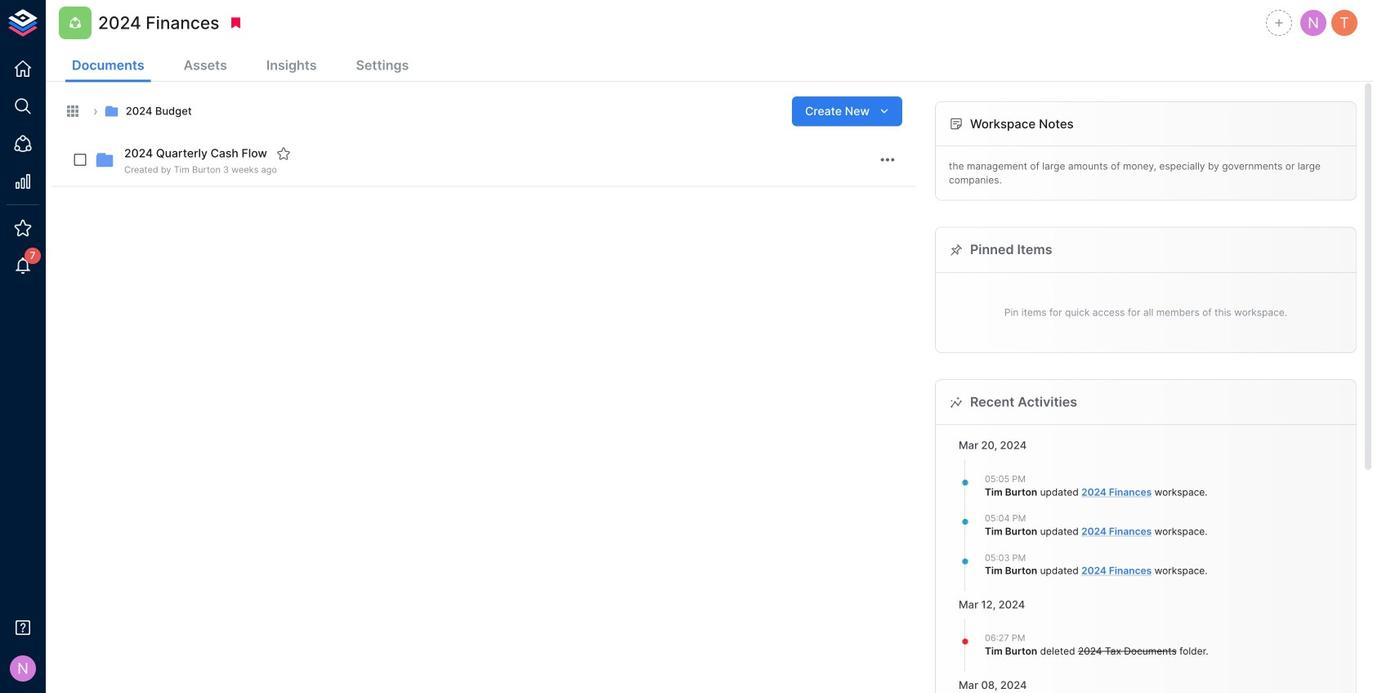 Task type: describe. For each thing, give the bounding box(es) containing it.
favorite image
[[276, 146, 291, 161]]



Task type: vqa. For each thing, say whether or not it's contained in the screenshot.
'THINGS'
no



Task type: locate. For each thing, give the bounding box(es) containing it.
remove bookmark image
[[228, 16, 243, 30]]



